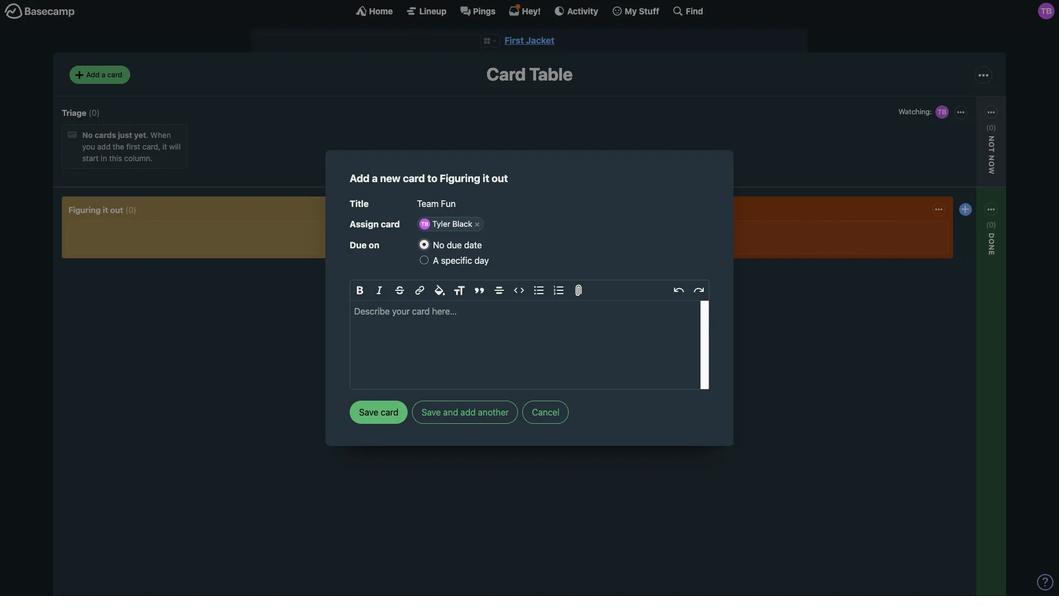 Task type: describe. For each thing, give the bounding box(es) containing it.
a for card
[[102, 70, 105, 79]]

add for add a card
[[86, 70, 100, 79]]

card,
[[142, 142, 161, 151]]

color it purple image
[[475, 265, 484, 274]]

(0) up n
[[987, 123, 997, 132]]

in
[[101, 154, 107, 163]]

0 vertical spatial figuring
[[440, 172, 481, 185]]

save and add another
[[422, 407, 509, 417]]

0 horizontal spatial tyler black image
[[480, 226, 495, 241]]

card table
[[487, 64, 573, 85]]

cards
[[95, 130, 116, 140]]

due
[[447, 240, 462, 250]]

n o t n o w
[[988, 136, 997, 175]]

color it blue image
[[420, 277, 429, 286]]

to
[[428, 172, 438, 185]]

o for n o t n o w
[[988, 142, 997, 148]]

find button
[[673, 6, 704, 17]]

no due date
[[433, 240, 482, 250]]

color it white image
[[420, 265, 429, 274]]

on
[[369, 240, 380, 250]]

tyler
[[433, 219, 451, 229]]

add inside save and add another button
[[461, 407, 476, 417]]

tyler black ×
[[433, 219, 480, 229]]

2 n from the top
[[988, 245, 997, 251]]

switch accounts image
[[4, 3, 75, 20]]

first
[[505, 35, 524, 45]]

d o n e
[[988, 233, 997, 256]]

first
[[126, 142, 140, 151]]

color it orange image
[[442, 265, 451, 274]]

yet
[[134, 130, 146, 140]]

no for no due date
[[433, 240, 445, 250]]

another
[[478, 407, 509, 417]]

due
[[350, 240, 367, 250]]

a specific day
[[433, 255, 489, 265]]

hey! button
[[509, 6, 541, 17]]

pings button
[[460, 6, 496, 17]]

add a new card to figuring it out
[[350, 172, 508, 185]]

hey!
[[522, 6, 541, 16]]

triage link
[[62, 108, 87, 117]]

×
[[475, 219, 480, 229]]

add card
[[421, 297, 453, 307]]

date
[[464, 240, 482, 250]]

cancel link
[[523, 400, 569, 424]]

title
[[350, 199, 369, 209]]

jacket
[[526, 35, 555, 45]]

activity
[[568, 6, 599, 16]]

start
[[82, 154, 99, 163]]

w
[[988, 167, 997, 175]]

black
[[453, 219, 473, 229]]

o for d o n e
[[988, 239, 997, 245]]

save and add another button
[[413, 400, 519, 424]]

1 horizontal spatial tyler black image
[[935, 104, 950, 120]]

color it yellow image
[[431, 265, 440, 274]]

tyler black image inside main element
[[1039, 3, 1055, 19]]

1 n from the top
[[988, 155, 997, 161]]

lineup link
[[406, 6, 447, 17]]

add a card
[[86, 70, 122, 79]]

when
[[151, 130, 171, 140]]

. when you add the first card, it will start in this column.
[[82, 130, 181, 163]]

lineup
[[420, 6, 447, 16]]



Task type: vqa. For each thing, say whether or not it's contained in the screenshot.
're: brainstorm design' link
no



Task type: locate. For each thing, give the bounding box(es) containing it.
pings
[[473, 6, 496, 16]]

e
[[988, 251, 997, 256]]

2 vertical spatial add
[[421, 297, 435, 307]]

o up e
[[988, 239, 997, 245]]

my stuff
[[625, 6, 660, 16]]

a
[[102, 70, 105, 79], [372, 172, 378, 185]]

0 vertical spatial a
[[102, 70, 105, 79]]

option group
[[418, 262, 495, 289]]

will
[[169, 142, 181, 151]]

1 vertical spatial no
[[433, 240, 445, 250]]

add
[[86, 70, 100, 79], [350, 172, 370, 185], [421, 297, 435, 307]]

no
[[82, 130, 93, 140], [433, 240, 445, 250]]

figuring it out link
[[68, 205, 123, 215]]

new
[[380, 172, 401, 185]]

main element
[[0, 0, 1060, 22]]

table
[[530, 64, 573, 85]]

Describe your card here… text field
[[351, 301, 709, 389]]

n
[[988, 155, 997, 161], [988, 245, 997, 251]]

my stuff button
[[612, 6, 660, 17]]

first jacket
[[505, 35, 555, 45]]

t
[[988, 148, 997, 153]]

2 vertical spatial watching:
[[921, 242, 957, 251]]

add right and
[[461, 407, 476, 417]]

1 vertical spatial a
[[372, 172, 378, 185]]

triage (0)
[[62, 108, 100, 117]]

assign card
[[350, 219, 400, 229]]

figuring down start
[[68, 205, 101, 215]]

due on
[[350, 240, 380, 250]]

1 horizontal spatial add
[[350, 172, 370, 185]]

0 horizontal spatial a
[[102, 70, 105, 79]]

0 horizontal spatial out
[[110, 205, 123, 215]]

figuring right to
[[440, 172, 481, 185]]

color it pink image
[[464, 265, 473, 274]]

1 horizontal spatial out
[[492, 172, 508, 185]]

cancel
[[532, 407, 560, 417]]

0 horizontal spatial add
[[86, 70, 100, 79]]

1 vertical spatial out
[[110, 205, 123, 215]]

0 vertical spatial watching:
[[899, 107, 933, 116]]

it left will
[[163, 142, 167, 151]]

Type names to assign… text field
[[485, 217, 710, 231]]

(0)
[[89, 108, 100, 117], [987, 123, 997, 132], [125, 205, 137, 215], [987, 220, 997, 229]]

1 vertical spatial add
[[350, 172, 370, 185]]

card inside 'link'
[[437, 297, 453, 307]]

add a card link
[[70, 66, 130, 84]]

add card link
[[418, 295, 495, 309]]

it down in
[[103, 205, 108, 215]]

add up in
[[97, 142, 111, 151]]

no left the due
[[433, 240, 445, 250]]

you
[[82, 142, 95, 151]]

o down t
[[988, 161, 997, 167]]

1 horizontal spatial a
[[372, 172, 378, 185]]

d
[[988, 233, 997, 239]]

first jacket link
[[505, 35, 555, 45]]

(0) right figuring it out link at the left top of page
[[125, 205, 137, 215]]

stuff
[[639, 6, 660, 16]]

0 vertical spatial no
[[82, 130, 93, 140]]

add inside 'link'
[[421, 297, 435, 307]]

1 vertical spatial n
[[988, 245, 997, 251]]

1 vertical spatial it
[[483, 172, 490, 185]]

home
[[369, 6, 393, 16]]

a
[[433, 255, 439, 265]]

2 vertical spatial it
[[103, 205, 108, 215]]

figuring it out (0)
[[68, 205, 137, 215]]

0 horizontal spatial no
[[82, 130, 93, 140]]

add down color it blue icon
[[421, 297, 435, 307]]

activity link
[[554, 6, 599, 17]]

0 horizontal spatial figuring
[[68, 205, 101, 215]]

(0) right triage link
[[89, 108, 100, 117]]

just
[[118, 130, 132, 140]]

2 vertical spatial tyler black image
[[480, 226, 495, 241]]

n down d
[[988, 245, 997, 251]]

1 horizontal spatial no
[[433, 240, 445, 250]]

None submit
[[919, 158, 996, 172], [418, 242, 495, 256], [919, 255, 996, 269], [418, 315, 495, 329], [350, 400, 408, 424], [919, 158, 996, 172], [418, 242, 495, 256], [919, 255, 996, 269], [418, 315, 495, 329], [350, 400, 408, 424]]

o
[[988, 142, 997, 148], [988, 161, 997, 167], [988, 239, 997, 245]]

(0) up d
[[987, 220, 997, 229]]

save
[[422, 407, 441, 417]]

2 o from the top
[[988, 161, 997, 167]]

add for add card
[[421, 297, 435, 307]]

Type a card title… text field
[[417, 195, 710, 213]]

color it red image
[[453, 265, 462, 274]]

0 vertical spatial add
[[97, 142, 111, 151]]

0 horizontal spatial add
[[97, 142, 111, 151]]

tyler black image
[[1039, 3, 1055, 19], [935, 104, 950, 120], [480, 226, 495, 241]]

2 horizontal spatial it
[[483, 172, 490, 185]]

3 o from the top
[[988, 239, 997, 245]]

day
[[475, 255, 489, 265]]

n
[[988, 136, 997, 142]]

0 vertical spatial add
[[86, 70, 100, 79]]

1 o from the top
[[988, 142, 997, 148]]

specific
[[441, 255, 473, 265]]

1 vertical spatial watching:
[[421, 229, 456, 238]]

card
[[107, 70, 122, 79], [403, 172, 425, 185], [381, 219, 400, 229], [437, 297, 453, 307]]

my
[[625, 6, 637, 16]]

1 vertical spatial tyler black image
[[935, 104, 950, 120]]

0 vertical spatial out
[[492, 172, 508, 185]]

× link
[[472, 219, 483, 229]]

1 horizontal spatial add
[[461, 407, 476, 417]]

find
[[686, 6, 704, 16]]

0 horizontal spatial it
[[103, 205, 108, 215]]

this
[[109, 154, 122, 163]]

figuring
[[440, 172, 481, 185], [68, 205, 101, 215]]

assign
[[350, 219, 379, 229]]

2 vertical spatial o
[[988, 239, 997, 245]]

0 vertical spatial it
[[163, 142, 167, 151]]

no inside add it to the schedule? option group
[[433, 240, 445, 250]]

add inside . when you add the first card, it will start in this column.
[[97, 142, 111, 151]]

out
[[492, 172, 508, 185], [110, 205, 123, 215]]

o up w
[[988, 142, 997, 148]]

and
[[444, 407, 458, 417]]

1 horizontal spatial it
[[163, 142, 167, 151]]

0 vertical spatial o
[[988, 142, 997, 148]]

it inside . when you add the first card, it will start in this column.
[[163, 142, 167, 151]]

add up triage (0)
[[86, 70, 100, 79]]

color it brown image
[[442, 277, 451, 286]]

the
[[113, 142, 124, 151]]

a for new
[[372, 172, 378, 185]]

triage
[[62, 108, 87, 117]]

0 vertical spatial n
[[988, 155, 997, 161]]

it
[[163, 142, 167, 151], [483, 172, 490, 185], [103, 205, 108, 215]]

add for add a new card to figuring it out
[[350, 172, 370, 185]]

watching:
[[899, 107, 933, 116], [421, 229, 456, 238], [921, 242, 957, 251]]

no up you at the top left of the page
[[82, 130, 93, 140]]

1 vertical spatial figuring
[[68, 205, 101, 215]]

no cards just yet
[[82, 130, 146, 140]]

it up × link at the top left of page
[[483, 172, 490, 185]]

1 vertical spatial o
[[988, 161, 997, 167]]

.
[[146, 130, 148, 140]]

2 horizontal spatial tyler black image
[[1039, 3, 1055, 19]]

add up title
[[350, 172, 370, 185]]

no for no cards just yet
[[82, 130, 93, 140]]

add it to the schedule? option group
[[420, 237, 710, 268]]

2 horizontal spatial add
[[421, 297, 435, 307]]

add
[[97, 142, 111, 151], [461, 407, 476, 417]]

home link
[[356, 6, 393, 17]]

1 vertical spatial add
[[461, 407, 476, 417]]

n down t
[[988, 155, 997, 161]]

column.
[[124, 154, 153, 163]]

color it green image
[[431, 277, 440, 286]]

0 vertical spatial tyler black image
[[1039, 3, 1055, 19]]

card
[[487, 64, 526, 85]]

1 horizontal spatial figuring
[[440, 172, 481, 185]]



